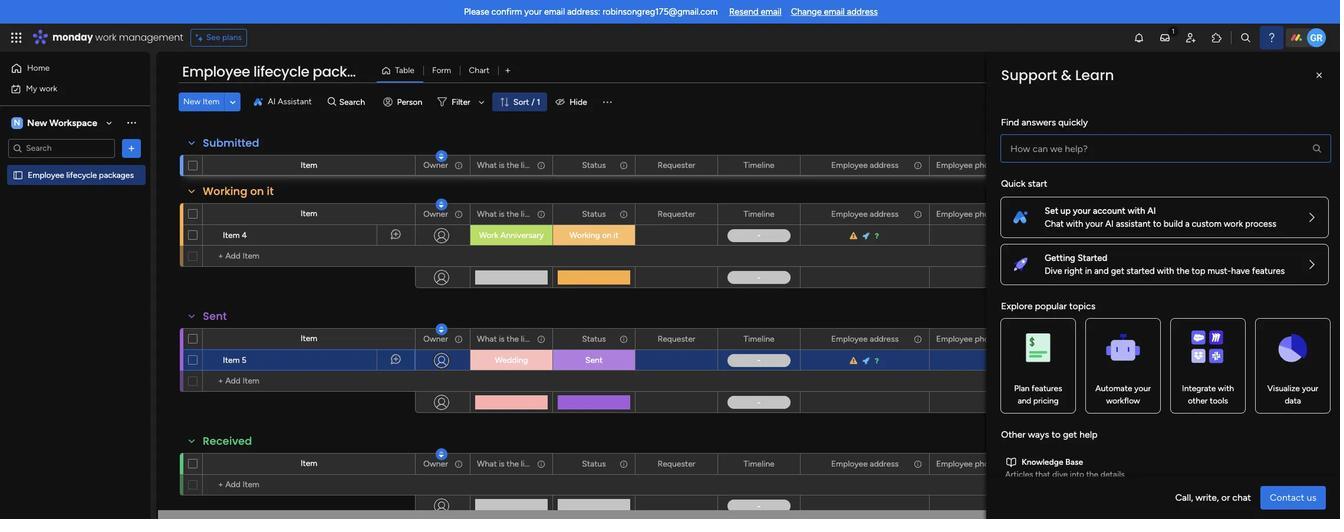 Task type: locate. For each thing, give the bounding box(es) containing it.
4 timeline from the top
[[744, 459, 775, 469]]

your right visualize
[[1302, 384, 1319, 394]]

option
[[0, 165, 150, 167]]

Priority field
[[1288, 159, 1320, 172], [1288, 208, 1320, 221], [1288, 333, 1320, 346]]

find
[[1001, 117, 1019, 128]]

1 phone from the top
[[975, 160, 998, 170]]

3 ideal arrival date from the top
[[1112, 334, 1175, 344]]

employee phone number down explore
[[936, 334, 1029, 344]]

address
[[847, 6, 878, 17], [870, 160, 899, 170], [870, 209, 899, 219], [870, 334, 899, 344], [870, 459, 899, 469]]

1 vertical spatial and
[[1018, 396, 1031, 406]]

1 vertical spatial rocket image
[[863, 357, 871, 365]]

1 vertical spatial send
[[1210, 209, 1229, 219]]

2 status from the top
[[582, 209, 606, 219]]

4 phone from the top
[[975, 459, 998, 469]]

2 horizontal spatial ai
[[1148, 205, 1156, 216]]

the for third what is the life event? field from the bottom
[[507, 209, 519, 219]]

2 what is the life event? from the top
[[477, 209, 559, 219]]

3 email from the left
[[824, 6, 845, 17]]

0 vertical spatial ai logo image
[[254, 97, 263, 107]]

employee for 'employee lifecycle packages' field on the top left
[[182, 62, 250, 81]]

1 number from the top
[[1000, 160, 1029, 170]]

0 horizontal spatial employee lifecycle packages
[[28, 170, 134, 180]]

2 owner from the top
[[423, 209, 448, 219]]

employee phone number field down quick
[[933, 208, 1029, 221]]

working inside the working on it 'field'
[[203, 184, 247, 199]]

4 employee dietary restriction from the top
[[1030, 459, 1134, 469]]

1 status from the top
[[582, 160, 606, 170]]

2 horizontal spatial work
[[1224, 219, 1243, 229]]

dietary down vegan
[[1068, 160, 1094, 170]]

see plans
[[206, 32, 242, 42]]

0 vertical spatial packages
[[313, 62, 381, 81]]

0 vertical spatial employee lifecycle packages
[[182, 62, 381, 81]]

0 horizontal spatial working
[[203, 184, 247, 199]]

0 horizontal spatial features
[[1032, 384, 1062, 394]]

work right 'my'
[[39, 83, 57, 93]]

contact us
[[1270, 492, 1317, 504]]

public board image
[[12, 170, 24, 181]]

employee phone number for third employee phone number field from the bottom of the page
[[936, 209, 1029, 219]]

ideal left build
[[1112, 209, 1130, 219]]

employee dietary restriction for 1st employee dietary restriction field
[[1030, 160, 1134, 170]]

1 horizontal spatial packages
[[313, 62, 381, 81]]

it inside 'field'
[[267, 184, 274, 199]]

1 sort desc image from the top
[[439, 200, 444, 209]]

1 vertical spatial working on it
[[570, 231, 619, 241]]

0 horizontal spatial email
[[544, 6, 565, 17]]

1 vertical spatial priority
[[1291, 209, 1317, 219]]

ideal arrival date left a
[[1112, 209, 1175, 219]]

4 dietary from the top
[[1068, 459, 1094, 469]]

Timeline field
[[741, 159, 778, 172], [741, 208, 778, 221], [741, 333, 778, 346], [741, 458, 778, 471]]

email right "resend"
[[761, 6, 782, 17]]

Employee phone number field
[[933, 159, 1029, 172], [933, 208, 1029, 221], [933, 333, 1029, 346], [933, 458, 1029, 471]]

ideal arrival date
[[1112, 160, 1175, 170], [1112, 209, 1175, 219], [1112, 334, 1175, 344], [1112, 459, 1175, 469]]

please confirm your email address: robinsongreg175@gmail.com
[[464, 6, 718, 17]]

2 rocket image from the top
[[863, 357, 871, 365]]

employee dietary restriction down topics
[[1030, 334, 1134, 344]]

ai logo image left set in the right of the page
[[1014, 211, 1028, 225]]

3 what is the life event? from the top
[[477, 334, 559, 344]]

support
[[1001, 65, 1057, 85]]

3 timeline field from the top
[[741, 333, 778, 346]]

1 ideal arrival date from the top
[[1112, 160, 1175, 170]]

your inside visualize your data
[[1302, 384, 1319, 394]]

employee phone number down quick
[[936, 209, 1029, 219]]

must-
[[1208, 266, 1231, 277]]

employee dietary restriction down vegan
[[1030, 160, 1134, 170]]

1 vertical spatial ai
[[1148, 205, 1156, 216]]

4
[[242, 231, 247, 241]]

number
[[1000, 160, 1029, 170], [1000, 209, 1029, 219], [1000, 334, 1029, 344], [1000, 459, 1029, 469]]

1 horizontal spatial email
[[761, 6, 782, 17]]

1 vertical spatial ai logo image
[[1014, 211, 1028, 225]]

in
[[1085, 266, 1092, 277]]

4 what is the life event? from the top
[[477, 459, 559, 469]]

employee phone number up articles on the right bottom of the page
[[936, 459, 1029, 469]]

4 is from the top
[[499, 459, 505, 469]]

1 vertical spatial packages
[[99, 170, 134, 180]]

0 vertical spatial and
[[1094, 266, 1109, 277]]

status for 2nd status "field" from the bottom
[[582, 334, 606, 344]]

timeline for 2nd 'timeline' field
[[744, 209, 775, 219]]

employee lifecycle packages list box
[[0, 163, 150, 344]]

my
[[26, 83, 37, 93]]

4 ideal from the top
[[1112, 459, 1130, 469]]

ideal arrival date for 1st ideal arrival date field from the bottom of the page
[[1112, 459, 1175, 469]]

employee phone number field down explore
[[933, 333, 1029, 346]]

work for monday
[[95, 31, 116, 44]]

send for 3rd send date field
[[1210, 334, 1229, 344]]

2 requester field from the top
[[655, 208, 698, 221]]

dietary right chat
[[1068, 209, 1094, 219]]

and right in
[[1094, 266, 1109, 277]]

angle down image
[[230, 98, 236, 106]]

0 vertical spatial work
[[95, 31, 116, 44]]

your up workflow
[[1135, 384, 1151, 394]]

0 horizontal spatial ai logo image
[[254, 97, 263, 107]]

is for first what is the life event? field from the top
[[499, 160, 505, 170]]

is for third what is the life event? field from the bottom
[[499, 209, 505, 219]]

automate your workflow
[[1096, 384, 1151, 406]]

inbox image
[[1159, 32, 1171, 44]]

1 vertical spatial features
[[1032, 384, 1062, 394]]

owner for 4th owner field from the top of the page
[[423, 459, 448, 469]]

2 vertical spatial send
[[1210, 334, 1229, 344]]

features inside getting started dive right in and get started with the top must-have features
[[1252, 266, 1285, 277]]

arrival
[[1132, 160, 1155, 170], [1132, 209, 1155, 219], [1132, 334, 1155, 344], [1132, 459, 1155, 469]]

1 horizontal spatial new
[[183, 97, 201, 107]]

0 vertical spatial + add item text field
[[209, 249, 410, 264]]

ai down account
[[1105, 219, 1114, 229]]

1 vertical spatial send date
[[1210, 209, 1248, 219]]

new for new item
[[183, 97, 201, 107]]

with right started
[[1157, 266, 1174, 277]]

new left angle down icon
[[183, 97, 201, 107]]

us
[[1307, 492, 1317, 504]]

Ideal Arrival Date field
[[1109, 159, 1175, 172], [1109, 208, 1175, 221], [1109, 333, 1175, 346], [1109, 458, 1175, 471]]

visualize your data link
[[1255, 318, 1331, 414]]

new right n at the left of the page
[[27, 117, 47, 128]]

2 horizontal spatial email
[[824, 6, 845, 17]]

features right have
[[1252, 266, 1285, 277]]

employee for fourth employee address field
[[831, 459, 868, 469]]

with inside the integrate with other tools
[[1218, 384, 1234, 394]]

table
[[395, 65, 414, 75]]

0 vertical spatial priority field
[[1288, 159, 1320, 172]]

status
[[582, 160, 606, 170], [582, 209, 606, 219], [582, 334, 606, 344], [582, 459, 606, 469]]

4 status from the top
[[582, 459, 606, 469]]

0 vertical spatial send
[[1210, 160, 1229, 170]]

confirm
[[492, 6, 522, 17]]

employee phone number field up quick
[[933, 159, 1029, 172]]

2 vertical spatial send date
[[1210, 334, 1248, 344]]

rocket image left question icon
[[863, 232, 871, 240]]

0 horizontal spatial new
[[27, 117, 47, 128]]

4 ideal arrival date field from the top
[[1109, 458, 1175, 471]]

4 what is the life event? field from the top
[[474, 458, 559, 471]]

your
[[524, 6, 542, 17], [1073, 205, 1091, 216], [1086, 219, 1103, 229], [1135, 384, 1151, 394], [1302, 384, 1319, 394]]

ai logo image
[[254, 97, 263, 107], [1014, 211, 1028, 225]]

it
[[267, 184, 274, 199], [614, 231, 619, 241]]

1 horizontal spatial employee lifecycle packages
[[182, 62, 381, 81]]

1 restriction from the top
[[1096, 160, 1134, 170]]

1 send date from the top
[[1210, 160, 1248, 170]]

submitted
[[203, 136, 259, 150]]

notifications image
[[1133, 32, 1145, 44]]

How can we help? search field
[[1001, 134, 1331, 163]]

working on it inside 'field'
[[203, 184, 274, 199]]

employee lifecycle packages up ai assistant button
[[182, 62, 381, 81]]

your inside automate your workflow
[[1135, 384, 1151, 394]]

integrate with other tools
[[1182, 384, 1234, 406]]

Search in workspace field
[[25, 142, 98, 155]]

employee
[[182, 62, 250, 81], [831, 160, 868, 170], [936, 160, 973, 170], [1030, 160, 1066, 170], [28, 170, 64, 180], [831, 209, 868, 219], [936, 209, 973, 219], [1030, 209, 1066, 219], [831, 334, 868, 344], [936, 334, 973, 344], [1030, 334, 1066, 344], [831, 459, 868, 469], [936, 459, 973, 469], [1030, 459, 1066, 469]]

work right monday
[[95, 31, 116, 44]]

2 number from the top
[[1000, 209, 1029, 219]]

home button
[[7, 59, 127, 78]]

articles that dive into the details
[[1005, 470, 1125, 480]]

1 rocket image from the top
[[863, 232, 871, 240]]

event? for first what is the life event? field from the bottom
[[534, 459, 559, 469]]

0 vertical spatial send date field
[[1207, 159, 1251, 172]]

lifecycle up ai assistant button
[[253, 62, 309, 81]]

3 priority field from the top
[[1288, 333, 1320, 346]]

invite members image
[[1185, 32, 1197, 44]]

2 employee dietary restriction from the top
[[1030, 209, 1134, 219]]

3 employee dietary restriction field from the top
[[1027, 333, 1134, 346]]

event?
[[534, 160, 559, 170], [534, 209, 559, 219], [534, 334, 559, 344], [534, 459, 559, 469]]

features up pricing
[[1032, 384, 1062, 394]]

home
[[27, 63, 50, 73]]

3 phone from the top
[[975, 334, 998, 344]]

5
[[242, 356, 247, 366]]

owner for fourth owner field from the bottom of the page
[[423, 160, 448, 170]]

restriction for 1st employee dietary restriction field
[[1096, 160, 1134, 170]]

1 vertical spatial on
[[602, 231, 612, 241]]

chart button
[[460, 61, 498, 80]]

integrate with other tools link
[[1170, 318, 1246, 414]]

with up the tools
[[1218, 384, 1234, 394]]

on
[[250, 184, 264, 199], [602, 231, 612, 241]]

phone
[[975, 160, 998, 170], [975, 209, 998, 219], [975, 334, 998, 344], [975, 459, 998, 469]]

1 horizontal spatial get
[[1111, 266, 1125, 277]]

assistant
[[278, 97, 312, 107]]

phone for fourth employee phone number field from the bottom of the page
[[975, 160, 998, 170]]

working
[[203, 184, 247, 199], [570, 231, 600, 241]]

1 vertical spatial work
[[39, 83, 57, 93]]

3 arrival from the top
[[1132, 334, 1155, 344]]

employee dietary restriction for 3rd employee dietary restriction field
[[1030, 334, 1134, 344]]

send for second send date field from the bottom of the page
[[1210, 209, 1229, 219]]

number down quick
[[1000, 209, 1029, 219]]

0 horizontal spatial work
[[39, 83, 57, 93]]

3 life from the top
[[521, 334, 532, 344]]

column information image
[[537, 161, 546, 170], [913, 161, 923, 170], [1007, 161, 1016, 170], [1089, 161, 1099, 170], [1254, 161, 1264, 170], [1323, 161, 1333, 170], [913, 210, 923, 219], [1007, 210, 1016, 219], [1089, 210, 1099, 219], [1172, 335, 1181, 344], [913, 460, 923, 469]]

3 is from the top
[[499, 334, 505, 344]]

ai up assistant
[[1148, 205, 1156, 216]]

options image
[[126, 142, 137, 154]]

gluten free
[[1034, 148, 1070, 157]]

3 employee dietary restriction from the top
[[1030, 334, 1134, 344]]

1 horizontal spatial to
[[1153, 219, 1162, 229]]

status for 4th status "field" from the bottom of the page
[[582, 160, 606, 170]]

employee lifecycle packages inside field
[[182, 62, 381, 81]]

1 vertical spatial sort desc image
[[439, 325, 444, 334]]

0 vertical spatial send date
[[1210, 160, 1248, 170]]

2 vertical spatial priority field
[[1288, 333, 1320, 346]]

3 number from the top
[[1000, 334, 1029, 344]]

get left started
[[1111, 266, 1125, 277]]

automate your workflow link
[[1086, 318, 1161, 414]]

greg robinson image
[[1307, 28, 1326, 47]]

plan
[[1014, 384, 1030, 394]]

rocket image left question image at bottom
[[863, 357, 871, 365]]

packages down options icon
[[99, 170, 134, 180]]

3 status field from the top
[[579, 333, 609, 346]]

ideal for 4th ideal arrival date field from the bottom of the page
[[1112, 160, 1130, 170]]

0 horizontal spatial and
[[1018, 396, 1031, 406]]

1 horizontal spatial working on it
[[570, 231, 619, 241]]

vegan
[[1077, 148, 1097, 157]]

life for second what is the life event? field from the bottom
[[521, 334, 532, 344]]

employee for 1st employee dietary restriction field from the bottom
[[1030, 459, 1066, 469]]

life
[[521, 160, 532, 170], [521, 209, 532, 219], [521, 334, 532, 344], [521, 459, 532, 469]]

0 vertical spatial working on it
[[203, 184, 274, 199]]

2 ideal from the top
[[1112, 209, 1130, 219]]

employee dietary restriction up into
[[1030, 459, 1134, 469]]

new workspace
[[27, 117, 97, 128]]

email for change email address
[[824, 6, 845, 17]]

1 horizontal spatial sent
[[585, 356, 603, 366]]

0 vertical spatial working
[[203, 184, 247, 199]]

4 employee dietary restriction field from the top
[[1027, 458, 1134, 471]]

Owner field
[[420, 159, 451, 172], [420, 208, 451, 221], [420, 333, 451, 346], [420, 458, 451, 471]]

into
[[1070, 470, 1084, 480]]

1 employee phone number from the top
[[936, 160, 1029, 170]]

ideal arrival date up details
[[1112, 459, 1175, 469]]

what is the life event? for third what is the life event? field from the bottom
[[477, 209, 559, 219]]

2 vertical spatial + add item text field
[[209, 478, 410, 492]]

number up articles on the right bottom of the page
[[1000, 459, 1029, 469]]

2 ideal arrival date from the top
[[1112, 209, 1175, 219]]

Employee dietary restriction field
[[1027, 159, 1134, 172], [1027, 208, 1134, 221], [1027, 333, 1134, 346], [1027, 458, 1134, 471]]

date
[[1157, 160, 1175, 170], [1231, 160, 1248, 170], [1157, 209, 1175, 219], [1231, 209, 1248, 219], [1157, 334, 1175, 344], [1231, 334, 1248, 344], [1157, 459, 1175, 469]]

1 horizontal spatial on
[[602, 231, 612, 241]]

ideal up account
[[1112, 160, 1130, 170]]

employee dietary restriction
[[1030, 160, 1134, 170], [1030, 209, 1134, 219], [1030, 334, 1134, 344], [1030, 459, 1134, 469]]

2 restriction from the top
[[1096, 209, 1134, 219]]

number down explore
[[1000, 334, 1029, 344]]

0 vertical spatial it
[[267, 184, 274, 199]]

lifecycle down search in workspace field
[[66, 170, 97, 180]]

Send Date field
[[1207, 159, 1251, 172], [1207, 208, 1251, 221], [1207, 333, 1251, 346]]

1 vertical spatial new
[[27, 117, 47, 128]]

0 vertical spatial ai
[[268, 97, 276, 107]]

that
[[1035, 470, 1051, 480]]

with
[[1128, 205, 1145, 216], [1066, 219, 1083, 229], [1157, 266, 1174, 277], [1218, 384, 1234, 394]]

filter button
[[433, 93, 489, 111]]

timeline
[[744, 160, 775, 170], [744, 209, 775, 219], [744, 334, 775, 344], [744, 459, 775, 469]]

and down plan at bottom right
[[1018, 396, 1031, 406]]

employee phone number up quick
[[936, 160, 1029, 170]]

1 owner from the top
[[423, 160, 448, 170]]

0 vertical spatial sent
[[203, 309, 227, 324]]

employee lifecycle packages
[[182, 62, 381, 81], [28, 170, 134, 180]]

what is the life event?
[[477, 160, 559, 170], [477, 209, 559, 219], [477, 334, 559, 344], [477, 459, 559, 469]]

employee for 3rd employee dietary restriction field
[[1030, 334, 1066, 344]]

0 vertical spatial lifecycle
[[253, 62, 309, 81]]

timeline for first 'timeline' field
[[744, 160, 775, 170]]

2 vertical spatial send date field
[[1207, 333, 1251, 346]]

4 event? from the top
[[534, 459, 559, 469]]

3 dietary from the top
[[1068, 334, 1094, 344]]

1 ideal from the top
[[1112, 160, 1130, 170]]

Employee lifecycle packages field
[[179, 62, 381, 82]]

1 vertical spatial employee lifecycle packages
[[28, 170, 134, 180]]

Received field
[[200, 434, 255, 449]]

0 horizontal spatial sent
[[203, 309, 227, 324]]

1 horizontal spatial it
[[614, 231, 619, 241]]

1
[[537, 97, 540, 107]]

0 vertical spatial rocket image
[[863, 232, 871, 240]]

ideal arrival date up automate
[[1112, 334, 1175, 344]]

2 vertical spatial work
[[1224, 219, 1243, 229]]

email right change
[[824, 6, 845, 17]]

2 is from the top
[[499, 209, 505, 219]]

1 vertical spatial + add item text field
[[209, 374, 410, 389]]

0 vertical spatial new
[[183, 97, 201, 107]]

3 employee address from the top
[[831, 334, 899, 344]]

and inside getting started dive right in and get started with the top must-have features
[[1094, 266, 1109, 277]]

ideal arrival date up the set up your account with ai chat with your ai assistant to build a custom work process
[[1112, 160, 1175, 170]]

2 sort desc image from the top
[[439, 451, 444, 459]]

ideal up details
[[1112, 459, 1130, 469]]

0 vertical spatial sort desc image
[[439, 200, 444, 209]]

1 status field from the top
[[579, 159, 609, 172]]

and
[[1094, 266, 1109, 277], [1018, 396, 1031, 406]]

+ Add Item text field
[[209, 249, 410, 264], [209, 374, 410, 389], [209, 478, 410, 492]]

1 employee address field from the top
[[828, 159, 902, 172]]

email left address:
[[544, 6, 565, 17]]

4 employee address field from the top
[[828, 458, 902, 471]]

3 owner from the top
[[423, 334, 448, 344]]

Employee address field
[[828, 159, 902, 172], [828, 208, 902, 221], [828, 333, 902, 346], [828, 458, 902, 471]]

monday work management
[[52, 31, 183, 44]]

0 horizontal spatial on
[[250, 184, 264, 199]]

work right custom
[[1224, 219, 1243, 229]]

employee for second employee phone number field from the bottom of the page
[[936, 334, 973, 344]]

restriction
[[1096, 160, 1134, 170], [1096, 209, 1134, 219], [1096, 334, 1134, 344], [1096, 459, 1134, 469]]

top
[[1192, 266, 1206, 277]]

employee dietary restriction up started
[[1030, 209, 1134, 219]]

ideal for 3rd ideal arrival date field from the top
[[1112, 334, 1130, 344]]

0 vertical spatial to
[[1153, 219, 1162, 229]]

new inside button
[[183, 97, 201, 107]]

ai logo image right angle down icon
[[254, 97, 263, 107]]

link container element
[[1005, 456, 1324, 469]]

employee phone number for second employee phone number field from the bottom of the page
[[936, 334, 1029, 344]]

1 vertical spatial lifecycle
[[66, 170, 97, 180]]

to
[[1153, 219, 1162, 229], [1052, 429, 1061, 440]]

work inside button
[[39, 83, 57, 93]]

1 vertical spatial working
[[570, 231, 600, 241]]

Requester field
[[655, 159, 698, 172], [655, 208, 698, 221], [655, 333, 698, 346], [655, 458, 698, 471]]

3 status from the top
[[582, 334, 606, 344]]

n
[[14, 118, 20, 128]]

4 life from the top
[[521, 459, 532, 469]]

Working on it field
[[200, 184, 277, 199]]

search everything image
[[1240, 32, 1252, 44]]

knowledge base
[[1022, 458, 1083, 468]]

rocket image for question image at bottom
[[863, 357, 871, 365]]

hide
[[570, 97, 587, 107]]

started
[[1127, 266, 1155, 277]]

email
[[544, 6, 565, 17], [761, 6, 782, 17], [824, 6, 845, 17]]

new inside the workspace selection element
[[27, 117, 47, 128]]

your down account
[[1086, 219, 1103, 229]]

rocket image for question icon
[[863, 232, 871, 240]]

2 + add item text field from the top
[[209, 374, 410, 389]]

apps image
[[1211, 32, 1223, 44]]

0 horizontal spatial packages
[[99, 170, 134, 180]]

0 vertical spatial sort desc image
[[439, 152, 444, 160]]

1 horizontal spatial ai
[[1105, 219, 1114, 229]]

Search field
[[336, 94, 372, 110]]

restriction up details
[[1096, 459, 1134, 469]]

1 employee dietary restriction from the top
[[1030, 160, 1134, 170]]

packages inside 'employee lifecycle packages' field
[[313, 62, 381, 81]]

0 vertical spatial on
[[250, 184, 264, 199]]

sort desc image
[[439, 152, 444, 160], [439, 451, 444, 459]]

4 ideal arrival date from the top
[[1112, 459, 1175, 469]]

column information image
[[454, 161, 463, 170], [619, 161, 629, 170], [1172, 161, 1181, 170], [454, 210, 463, 219], [537, 210, 546, 219], [619, 210, 629, 219], [1323, 210, 1333, 219], [454, 335, 463, 344], [537, 335, 546, 344], [619, 335, 629, 344], [913, 335, 923, 344], [1089, 335, 1099, 344], [1254, 335, 1264, 344], [1323, 335, 1333, 344], [454, 460, 463, 469], [537, 460, 546, 469], [619, 460, 629, 469], [1007, 460, 1016, 469]]

2 what from the top
[[477, 209, 497, 219]]

2 send from the top
[[1210, 209, 1229, 219]]

contact
[[1270, 492, 1305, 504]]

1 is from the top
[[499, 160, 505, 170]]

1 horizontal spatial lifecycle
[[253, 62, 309, 81]]

hide button
[[551, 93, 594, 111]]

pricing
[[1034, 396, 1059, 406]]

3 send date from the top
[[1210, 334, 1248, 344]]

ideal up automate
[[1112, 334, 1130, 344]]

sent
[[203, 309, 227, 324], [585, 356, 603, 366]]

the inside getting started dive right in and get started with the top must-have features
[[1177, 266, 1190, 277]]

4 employee phone number from the top
[[936, 459, 1029, 469]]

1 vertical spatial get
[[1063, 429, 1077, 440]]

restriction for third employee dietary restriction field from the bottom
[[1096, 209, 1134, 219]]

2 ideal arrival date field from the top
[[1109, 208, 1175, 221]]

lifecycle inside field
[[253, 62, 309, 81]]

2 timeline from the top
[[744, 209, 775, 219]]

3 priority from the top
[[1291, 334, 1317, 344]]

restriction right up
[[1096, 209, 1134, 219]]

1 vertical spatial to
[[1052, 429, 1061, 440]]

0 vertical spatial get
[[1111, 266, 1125, 277]]

on inside 'field'
[[250, 184, 264, 199]]

Status field
[[579, 159, 609, 172], [579, 208, 609, 221], [579, 333, 609, 346], [579, 458, 609, 471]]

received
[[203, 434, 252, 449]]

0 horizontal spatial it
[[267, 184, 274, 199]]

menu image
[[601, 96, 613, 108]]

1 horizontal spatial work
[[95, 31, 116, 44]]

3 timeline from the top
[[744, 334, 775, 344]]

0 horizontal spatial working on it
[[203, 184, 274, 199]]

0 vertical spatial priority
[[1291, 160, 1317, 170]]

Submitted field
[[200, 136, 262, 151]]

what for first what is the life event? field from the top
[[477, 160, 497, 170]]

number up quick
[[1000, 160, 1029, 170]]

requester
[[658, 160, 696, 170], [658, 209, 696, 219], [658, 334, 696, 344], [658, 459, 696, 469]]

address:
[[567, 6, 600, 17]]

employee phone number
[[936, 160, 1029, 170], [936, 209, 1029, 219], [936, 334, 1029, 344], [936, 459, 1029, 469]]

packages up search field
[[313, 62, 381, 81]]

2 employee phone number from the top
[[936, 209, 1029, 219]]

set
[[1045, 205, 1059, 216]]

question image
[[875, 232, 880, 240]]

1 vertical spatial sent
[[585, 356, 603, 366]]

search container element
[[1001, 116, 1331, 163]]

packages inside employee lifecycle packages list box
[[99, 170, 134, 180]]

1 vertical spatial sort desc image
[[439, 451, 444, 459]]

1 vertical spatial priority field
[[1288, 208, 1320, 221]]

to left build
[[1153, 219, 1162, 229]]

is for first what is the life event? field from the bottom
[[499, 459, 505, 469]]

warning image
[[850, 232, 859, 240]]

monday
[[52, 31, 93, 44]]

your right confirm
[[524, 6, 542, 17]]

restriction down vegan
[[1096, 160, 1134, 170]]

1 timeline from the top
[[744, 160, 775, 170]]

sort desc image for 4th owner field from the top of the page
[[439, 451, 444, 459]]

1 vertical spatial send date field
[[1207, 208, 1251, 221]]

ideal for third ideal arrival date field from the bottom of the page
[[1112, 209, 1130, 219]]

3 send from the top
[[1210, 334, 1229, 344]]

rocket image
[[863, 232, 871, 240], [863, 357, 871, 365]]

employee lifecycle packages down search in workspace field
[[28, 170, 134, 180]]

timeline for 2nd 'timeline' field from the bottom
[[744, 334, 775, 344]]

new
[[183, 97, 201, 107], [27, 117, 47, 128]]

dietary for 1st employee dietary restriction field from the bottom
[[1068, 459, 1094, 469]]

ai logo image inside ai assistant button
[[254, 97, 263, 107]]

2 phone from the top
[[975, 209, 998, 219]]

2 employee phone number field from the top
[[933, 208, 1029, 221]]

0 vertical spatial features
[[1252, 266, 1285, 277]]

ai left assistant
[[268, 97, 276, 107]]

1 horizontal spatial and
[[1094, 266, 1109, 277]]

employee phone number field down other on the bottom of page
[[933, 458, 1029, 471]]

sort desc image
[[439, 200, 444, 209], [439, 325, 444, 334]]

restriction up automate
[[1096, 334, 1134, 344]]

process
[[1245, 219, 1277, 229]]

dietary down topics
[[1068, 334, 1094, 344]]

find answers quickly
[[1001, 117, 1088, 128]]

to right ways
[[1052, 429, 1061, 440]]

1 send from the top
[[1210, 160, 1229, 170]]

owner for 3rd owner field from the bottom of the page
[[423, 209, 448, 219]]

automate
[[1096, 384, 1133, 394]]

3 employee phone number from the top
[[936, 334, 1029, 344]]

4 what from the top
[[477, 459, 497, 469]]

What is the life event? field
[[474, 159, 559, 172], [474, 208, 559, 221], [474, 333, 559, 346], [474, 458, 559, 471]]

2 status field from the top
[[579, 208, 609, 221]]

0 horizontal spatial lifecycle
[[66, 170, 97, 180]]

send date for second send date field from the bottom of the page
[[1210, 209, 1248, 219]]

2 send date from the top
[[1210, 209, 1248, 219]]

2 email from the left
[[761, 6, 782, 17]]

2 requester from the top
[[658, 209, 696, 219]]

dietary up into
[[1068, 459, 1094, 469]]

2 vertical spatial priority
[[1291, 334, 1317, 344]]

4 restriction from the top
[[1096, 459, 1134, 469]]

popular
[[1035, 301, 1067, 312]]

0 horizontal spatial ai
[[268, 97, 276, 107]]

wedding
[[495, 356, 528, 366]]

quick
[[1001, 178, 1026, 189]]

get left help
[[1063, 429, 1077, 440]]

person button
[[378, 93, 429, 111]]

1 horizontal spatial features
[[1252, 266, 1285, 277]]

what is the life event? for first what is the life event? field from the bottom
[[477, 459, 559, 469]]

phone for fourth employee phone number field
[[975, 459, 998, 469]]



Task type: describe. For each thing, give the bounding box(es) containing it.
with down up
[[1066, 219, 1083, 229]]

employee for fourth employee phone number field from the bottom of the page
[[936, 160, 973, 170]]

tools
[[1210, 396, 1228, 406]]

3 + add item text field from the top
[[209, 478, 410, 492]]

chat
[[1045, 219, 1064, 229]]

workspace image
[[11, 116, 23, 129]]

3 employee phone number field from the top
[[933, 333, 1029, 346]]

getting started logo image
[[1014, 258, 1028, 272]]

lifecycle inside list box
[[66, 170, 97, 180]]

v2 search image
[[328, 95, 336, 109]]

3 what is the life event? field from the top
[[474, 333, 559, 346]]

employee phone number for fourth employee phone number field
[[936, 459, 1029, 469]]

plan features and pricing
[[1014, 384, 1062, 406]]

4 requester from the top
[[658, 459, 696, 469]]

change
[[791, 6, 822, 17]]

3 ideal arrival date field from the top
[[1109, 333, 1175, 346]]

work inside the set up your account with ai chat with your ai assistant to build a custom work process
[[1224, 219, 1243, 229]]

management
[[119, 31, 183, 44]]

filter
[[452, 97, 470, 107]]

the for second what is the life event? field from the bottom
[[507, 334, 519, 344]]

is for second what is the life event? field from the bottom
[[499, 334, 505, 344]]

started
[[1078, 253, 1108, 263]]

employee for third employee phone number field from the bottom of the page
[[936, 209, 973, 219]]

restriction for 3rd employee dietary restriction field
[[1096, 334, 1134, 344]]

1 what is the life event? field from the top
[[474, 159, 559, 172]]

1 email from the left
[[544, 6, 565, 17]]

status for fourth status "field" from the top
[[582, 459, 606, 469]]

person
[[397, 97, 422, 107]]

dietary for 1st employee dietary restriction field
[[1068, 160, 1094, 170]]

other ways to get help
[[1001, 429, 1098, 440]]

4 arrival from the top
[[1132, 459, 1155, 469]]

event? for third what is the life event? field from the bottom
[[534, 209, 559, 219]]

send date for 1st send date field
[[1210, 160, 1248, 170]]

integrate
[[1182, 384, 1216, 394]]

1 priority from the top
[[1291, 160, 1317, 170]]

employee for 1st employee dietary restriction field
[[1030, 160, 1066, 170]]

0 horizontal spatial to
[[1052, 429, 1061, 440]]

with inside getting started dive right in and get started with the top must-have features
[[1157, 266, 1174, 277]]

ai assistant
[[268, 97, 312, 107]]

workflow
[[1106, 396, 1140, 406]]

4 timeline field from the top
[[741, 458, 778, 471]]

1 image
[[1168, 24, 1179, 37]]

gluten
[[1034, 148, 1055, 157]]

new item
[[183, 97, 220, 107]]

what is the life event? for second what is the life event? field from the bottom
[[477, 334, 559, 344]]

employee for first employee address field from the top
[[831, 160, 868, 170]]

4 requester field from the top
[[655, 458, 698, 471]]

topics
[[1069, 301, 1096, 312]]

getting
[[1045, 253, 1076, 263]]

life for third what is the life event? field from the bottom
[[521, 209, 532, 219]]

change email address link
[[791, 6, 878, 17]]

chart
[[469, 65, 490, 75]]

2 owner field from the top
[[420, 208, 451, 221]]

arrow down image
[[475, 95, 489, 109]]

sort desc image for 3rd owner field from the bottom of the page
[[439, 200, 444, 209]]

3 owner field from the top
[[420, 333, 451, 346]]

robinsongreg175@gmail.com
[[603, 6, 718, 17]]

4 owner field from the top
[[420, 458, 451, 471]]

ideal arrival date for third ideal arrival date field from the bottom of the page
[[1112, 209, 1175, 219]]

4 status field from the top
[[579, 458, 609, 471]]

features inside plan features and pricing
[[1032, 384, 1062, 394]]

1 timeline field from the top
[[741, 159, 778, 172]]

see
[[206, 32, 220, 42]]

number for fourth employee phone number field from the bottom of the page
[[1000, 160, 1029, 170]]

restriction for 1st employee dietary restriction field from the bottom
[[1096, 459, 1134, 469]]

2 send date field from the top
[[1207, 208, 1251, 221]]

4 employee address from the top
[[831, 459, 899, 469]]

the for first what is the life event? field from the bottom
[[507, 459, 519, 469]]

3 requester field from the top
[[655, 333, 698, 346]]

to inside the set up your account with ai chat with your ai assistant to build a custom work process
[[1153, 219, 1162, 229]]

item 5
[[223, 356, 247, 366]]

event? for second what is the life event? field from the bottom
[[534, 334, 559, 344]]

2 priority from the top
[[1291, 209, 1317, 219]]

number for fourth employee phone number field
[[1000, 459, 1029, 469]]

email for resend email
[[761, 6, 782, 17]]

get inside getting started dive right in and get started with the top must-have features
[[1111, 266, 1125, 277]]

phone for second employee phone number field from the bottom of the page
[[975, 334, 998, 344]]

help
[[1250, 490, 1271, 502]]

resend email
[[729, 6, 782, 17]]

life for first what is the life event? field from the top
[[521, 160, 532, 170]]

start
[[1028, 178, 1048, 189]]

2 vertical spatial ai
[[1105, 219, 1114, 229]]

1 priority field from the top
[[1288, 159, 1320, 172]]

ideal arrival date for 4th ideal arrival date field from the bottom of the page
[[1112, 160, 1175, 170]]

call,
[[1175, 492, 1193, 504]]

3 requester from the top
[[658, 334, 696, 344]]

anniversary
[[500, 231, 544, 241]]

ideal arrival date for 3rd ideal arrival date field from the top
[[1112, 334, 1175, 344]]

sort desc image for fourth owner field from the bottom of the page
[[439, 152, 444, 160]]

status for 3rd status "field" from the bottom of the page
[[582, 209, 606, 219]]

details
[[1101, 470, 1125, 480]]

employee lifecycle packages inside list box
[[28, 170, 134, 180]]

build
[[1164, 219, 1183, 229]]

help button
[[1240, 486, 1281, 505]]

data
[[1285, 396, 1301, 406]]

question image
[[875, 357, 880, 365]]

1 owner field from the top
[[420, 159, 451, 172]]

number for third employee phone number field from the bottom of the page
[[1000, 209, 1029, 219]]

sent inside field
[[203, 309, 227, 324]]

free
[[1057, 148, 1070, 157]]

what is the life event? for first what is the life event? field from the top
[[477, 160, 559, 170]]

support & learn
[[1001, 65, 1114, 85]]

1 arrival from the top
[[1132, 160, 1155, 170]]

what for first what is the life event? field from the bottom
[[477, 459, 497, 469]]

1 employee phone number field from the top
[[933, 159, 1029, 172]]

1 horizontal spatial ai logo image
[[1014, 211, 1028, 225]]

3 employee address field from the top
[[828, 333, 902, 346]]

form button
[[423, 61, 460, 80]]

employee for fourth employee phone number field
[[936, 459, 973, 469]]

3 send date field from the top
[[1207, 333, 1251, 346]]

1 employee dietary restriction field from the top
[[1027, 159, 1134, 172]]

my work
[[26, 83, 57, 93]]

warning image
[[850, 357, 859, 365]]

with up assistant
[[1128, 205, 1145, 216]]

employee inside list box
[[28, 170, 64, 180]]

workspace options image
[[126, 117, 137, 129]]

employee dietary restriction for 1st employee dietary restriction field from the bottom
[[1030, 459, 1134, 469]]

2 what is the life event? field from the top
[[474, 208, 559, 221]]

plans
[[222, 32, 242, 42]]

1 + add item text field from the top
[[209, 249, 410, 264]]

ai assistant button
[[249, 93, 317, 111]]

chat
[[1233, 492, 1251, 504]]

quickly
[[1058, 117, 1088, 128]]

life for first what is the life event? field from the bottom
[[521, 459, 532, 469]]

have
[[1231, 266, 1250, 277]]

2 employee address from the top
[[831, 209, 899, 219]]

work for my
[[39, 83, 57, 93]]

1 requester from the top
[[658, 160, 696, 170]]

help image
[[1266, 32, 1278, 44]]

1 employee address from the top
[[831, 160, 899, 170]]

base
[[1066, 458, 1083, 468]]

resend email link
[[729, 6, 782, 17]]

workspace selection element
[[11, 116, 99, 130]]

dietary for third employee dietary restriction field from the bottom
[[1068, 209, 1094, 219]]

dive
[[1045, 266, 1062, 277]]

the for first what is the life event? field from the top
[[507, 160, 519, 170]]

your right up
[[1073, 205, 1091, 216]]

employee for second employee address field from the bottom
[[831, 334, 868, 344]]

2 timeline field from the top
[[741, 208, 778, 221]]

4 employee phone number field from the top
[[933, 458, 1029, 471]]

employee for third employee address field from the bottom of the page
[[831, 209, 868, 219]]

2 employee address field from the top
[[828, 208, 902, 221]]

contact us button
[[1261, 486, 1326, 510]]

1 horizontal spatial working
[[570, 231, 600, 241]]

event? for first what is the life event? field from the top
[[534, 160, 559, 170]]

dive
[[1053, 470, 1068, 480]]

sort / 1
[[514, 97, 540, 107]]

sort desc image for second owner field from the bottom
[[439, 325, 444, 334]]

item inside button
[[203, 97, 220, 107]]

or
[[1222, 492, 1230, 504]]

plan features and pricing link
[[1001, 318, 1076, 414]]

work anniversary
[[479, 231, 544, 241]]

explore
[[1001, 301, 1033, 312]]

number for second employee phone number field from the bottom of the page
[[1000, 334, 1029, 344]]

resend
[[729, 6, 759, 17]]

workspace
[[49, 117, 97, 128]]

phone for third employee phone number field from the bottom of the page
[[975, 209, 998, 219]]

custom
[[1192, 219, 1222, 229]]

learn
[[1075, 65, 1114, 85]]

2 priority field from the top
[[1288, 208, 1320, 221]]

visualize
[[1268, 384, 1300, 394]]

owner for second owner field from the bottom
[[423, 334, 448, 344]]

timeline for 1st 'timeline' field from the bottom
[[744, 459, 775, 469]]

employee dietary restriction for third employee dietary restriction field from the bottom
[[1030, 209, 1134, 219]]

send for 1st send date field
[[1210, 160, 1229, 170]]

a
[[1185, 219, 1190, 229]]

select product image
[[11, 32, 22, 44]]

up
[[1061, 205, 1071, 216]]

2 employee dietary restriction field from the top
[[1027, 208, 1134, 221]]

ai inside button
[[268, 97, 276, 107]]

item 4
[[223, 231, 247, 241]]

dietary for 3rd employee dietary restriction field
[[1068, 334, 1094, 344]]

assistant
[[1116, 219, 1151, 229]]

Sent field
[[200, 309, 230, 324]]

write,
[[1196, 492, 1219, 504]]

0 horizontal spatial get
[[1063, 429, 1077, 440]]

employee for third employee dietary restriction field from the bottom
[[1030, 209, 1066, 219]]

1 requester field from the top
[[655, 159, 698, 172]]

and inside plan features and pricing
[[1018, 396, 1031, 406]]

/
[[532, 97, 535, 107]]

&
[[1061, 65, 1072, 85]]

header element
[[987, 52, 1340, 177]]

visualize your data
[[1268, 384, 1319, 406]]

help
[[1080, 429, 1098, 440]]

what for third what is the life event? field from the bottom
[[477, 209, 497, 219]]

what for second what is the life event? field from the bottom
[[477, 334, 497, 344]]

set up your account with ai chat with your ai assistant to build a custom work process
[[1045, 205, 1277, 229]]

1 send date field from the top
[[1207, 159, 1251, 172]]

add view image
[[505, 66, 510, 75]]

new for new workspace
[[27, 117, 47, 128]]

other
[[1001, 429, 1026, 440]]

employee phone number for fourth employee phone number field from the bottom of the page
[[936, 160, 1029, 170]]

other
[[1188, 396, 1208, 406]]

explore popular topics
[[1001, 301, 1096, 312]]

1 vertical spatial it
[[614, 231, 619, 241]]

see plans button
[[190, 29, 247, 47]]

work
[[479, 231, 498, 241]]

ideal for 1st ideal arrival date field from the bottom of the page
[[1112, 459, 1130, 469]]

table button
[[377, 61, 423, 80]]

2 arrival from the top
[[1132, 209, 1155, 219]]

1 ideal arrival date field from the top
[[1109, 159, 1175, 172]]

knowledge
[[1022, 458, 1064, 468]]

send date for 3rd send date field
[[1210, 334, 1248, 344]]



Task type: vqa. For each thing, say whether or not it's contained in the screenshot.
2nd Employee address field from the bottom of the page
yes



